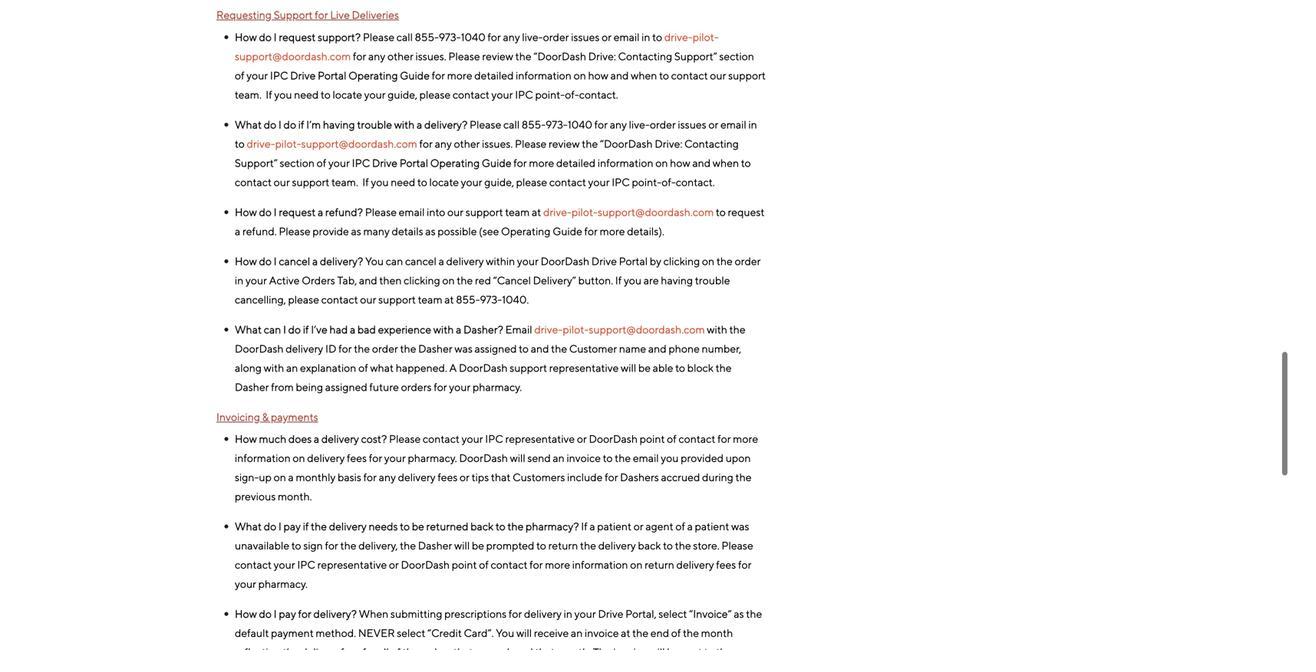 Task type: locate. For each thing, give the bounding box(es) containing it.
payments
[[271, 411, 318, 423]]

issues. for how do i request support?
[[416, 50, 447, 62]]

how down the requesting
[[235, 31, 257, 43]]

sign
[[303, 539, 323, 552]]

support" for drive-pilot- support@doordash.com
[[675, 50, 718, 62]]

1 horizontal spatial please
[[420, 88, 451, 101]]

i up the refund.
[[274, 206, 277, 218]]

order
[[543, 31, 569, 43], [650, 118, 676, 131], [735, 255, 761, 267], [372, 342, 398, 355]]

please inside please contact your ipc representative or doordash point of contact for more information on return delivery fees for your pharmacy.
[[722, 539, 754, 552]]

0 vertical spatial guide
[[400, 69, 430, 82]]

more inside to request a refund. please provide as many details as possible (see operating guide for more details).
[[600, 225, 625, 237]]

point inside please contact your ipc representative or doordash point of contact for more information on delivery fees for your pharmacy. doordash will send an invoice to the email you provided upon sign-up on a monthly basis for any delivery fees or tips that customers include for dashers accrued during the previous month.
[[640, 433, 665, 445]]

returned
[[426, 520, 469, 533]]

you up placed
[[496, 627, 515, 640]]

0 vertical spatial operating
[[349, 69, 398, 82]]

email inside please contact your ipc representative or doordash point of contact for more information on delivery fees for your pharmacy. doordash will send an invoice to the email you provided upon sign-up on a monthly basis for any delivery fees or tips that customers include for dashers accrued during the previous month.
[[633, 452, 659, 465]]

contact. for drive-pilot- support@doordash.com
[[579, 88, 618, 101]]

any inside please call 855-973-1040 for any live-order issues or email in to
[[610, 118, 627, 131]]

previous
[[235, 490, 276, 503]]

drive: for drive-pilot- support@doordash.com
[[589, 50, 616, 62]]

2 for more detailed information on how and when to contact our support team.  if you need to locate your guide, please contact your ipc point-of-contact. from the top
[[235, 156, 753, 188]]

you inside as the default payment method. never select "credit card". you will receive an invoice at the end of the month reflecting the delivery fees for all of the orders that were placed that month. the invoice will be sent to t
[[496, 627, 515, 640]]

sign-
[[235, 471, 259, 484]]

pharmacy. inside with the doordash delivery id for the order the dasher was assigned to and the customer name and phone number, along with an explanation of what happened. a doordash support representative will be able to block the dasher from being assigned future orders for your pharmacy.
[[473, 381, 522, 393]]

other for how do i request support?
[[388, 50, 414, 62]]

that down card".
[[454, 646, 473, 650]]

0 vertical spatial you
[[365, 255, 384, 267]]

please up to request a refund. please provide as many details as possible (see operating guide for more details).
[[516, 176, 547, 188]]

was inside with the doordash delivery id for the order the dasher was assigned to and the customer name and phone number, along with an explanation of what happened. a doordash support representative will be able to block the dasher from being assigned future orders for your pharmacy.
[[455, 342, 473, 355]]

support@doordash.com up name
[[589, 323, 705, 336]]

or
[[602, 31, 612, 43], [709, 118, 719, 131], [577, 433, 587, 445], [460, 471, 470, 484], [634, 520, 644, 533], [389, 559, 399, 571]]

1 horizontal spatial you
[[496, 627, 515, 640]]

an right send at the left
[[553, 452, 565, 465]]

1 vertical spatial call
[[504, 118, 520, 131]]

1 horizontal spatial point
[[640, 433, 665, 445]]

month. inside please contact your ipc representative or doordash point of contact for more information on delivery fees for your pharmacy. doordash will send an invoice to the email you provided upon sign-up on a monthly basis for any delivery fees or tips that customers include for dashers accrued during the previous month.
[[278, 490, 312, 503]]

4 how from the top
[[235, 433, 257, 445]]

1 vertical spatial portal
[[400, 156, 428, 169]]

drive-pilot-support@doordash.com link for your
[[247, 137, 417, 150]]

support@doordash.com
[[235, 50, 351, 62], [301, 137, 417, 150], [598, 206, 714, 218], [589, 323, 705, 336]]

doordash
[[541, 255, 590, 267], [235, 342, 284, 355], [459, 361, 508, 374], [589, 433, 638, 445], [459, 452, 508, 465], [401, 559, 450, 571]]

0 vertical spatial need
[[294, 88, 319, 101]]

delivery inside with the doordash delivery id for the order the dasher was assigned to and the customer name and phone number, along with an explanation of what happened. a doordash support representative will be able to block the dasher from being assigned future orders for your pharmacy.
[[286, 342, 323, 355]]

select
[[659, 608, 687, 620], [397, 627, 426, 640]]

2 vertical spatial pharmacy.
[[258, 578, 308, 590]]

0 horizontal spatial contacting
[[618, 50, 673, 62]]

1 vertical spatial section
[[280, 156, 315, 169]]

month. down receive at the left bottom
[[557, 646, 591, 650]]

1 horizontal spatial at
[[532, 206, 541, 218]]

will down name
[[621, 361, 636, 374]]

information up details).
[[598, 156, 654, 169]]

point
[[640, 433, 665, 445], [452, 559, 477, 571]]

as down into
[[425, 225, 436, 237]]

clicking right "by" at top right
[[664, 255, 700, 267]]

1 vertical spatial pay
[[279, 608, 296, 620]]

please down how do i request support? please call 855-973-1040 for any live-order issues or email in to on the top of the page
[[420, 88, 451, 101]]

1 horizontal spatial guide
[[482, 156, 512, 169]]

patient up store.
[[695, 520, 730, 533]]

submitting
[[391, 608, 443, 620]]

ipc down support
[[270, 69, 288, 82]]

please inside you can cancel a delivery within your doordash drive portal by clicking on the order in your active orders tab, and then clicking on the red "cancel delivery" button. if you are having trouble cancelling, please contact our support team at 855-973-1040.
[[288, 293, 319, 306]]

invoice inside please contact your ipc representative or doordash point of contact for more information on delivery fees for your pharmacy. doordash will send an invoice to the email you provided upon sign-up on a monthly basis for any delivery fees or tips that customers include for dashers accrued during the previous month.
[[567, 452, 601, 465]]

1 vertical spatial select
[[397, 627, 426, 640]]

cancel
[[279, 255, 310, 267], [405, 255, 437, 267]]

1 for more detailed information on how and when to contact our support team.  if you need to locate your guide, please contact your ipc point-of-contact. from the top
[[235, 69, 768, 101]]

to
[[653, 31, 662, 43], [659, 69, 669, 82], [321, 88, 331, 101], [235, 137, 245, 150], [741, 156, 751, 169], [418, 176, 427, 188], [716, 206, 726, 218], [519, 342, 529, 355], [676, 361, 685, 374], [603, 452, 613, 465], [400, 520, 410, 533], [496, 520, 506, 533], [292, 539, 301, 552], [537, 539, 546, 552], [663, 539, 673, 552], [704, 646, 714, 650]]

or inside please contact your ipc representative or doordash point of contact for more information on return delivery fees for your pharmacy.
[[389, 559, 399, 571]]

more down pharmacy?
[[545, 559, 570, 571]]

do for how do i pay for delivery? when submitting prescriptions for delivery in your drive portal, select " invoice"
[[259, 608, 272, 620]]

you inside you can cancel a delivery within your doordash drive portal by clicking on the order in your active orders tab, and then clicking on the red "cancel delivery" button. if you are having trouble cancelling, please contact our support team at 855-973-1040.
[[365, 255, 384, 267]]

then
[[379, 274, 402, 287]]

3 what from the top
[[235, 520, 262, 533]]

drive left the portal, in the bottom of the page
[[598, 608, 624, 620]]

for more detailed information on how and when to contact our support team.  if you need to locate your guide, please contact your ipc point-of-contact. down please call 855-973-1040 for any live-order issues or email in to
[[235, 156, 753, 188]]

select inside as the default payment method. never select "credit card". you will receive an invoice at the end of the month reflecting the delivery fees for all of the orders that were placed that month. the invoice will be sent to t
[[397, 627, 426, 640]]

drive-pilot-support@doordash.com link
[[247, 137, 417, 150], [543, 206, 714, 218], [535, 323, 705, 336]]

973-
[[439, 31, 461, 43], [546, 118, 568, 131], [480, 293, 502, 306]]

how much does a delivery cost?
[[235, 433, 389, 445]]

please contact your ipc representative or doordash point of contact for more information on delivery fees for your pharmacy. doordash will send an invoice to the email you provided upon sign-up on a monthly basis for any delivery fees or tips that customers include for dashers accrued during the previous month.
[[235, 433, 761, 503]]

dasher inside the if a patient or agent of a patient was unavailable to sign for the delivery, the dasher will be prompted to return the delivery back to the store.
[[418, 539, 452, 552]]

how for how do i pay for delivery? when submitting prescriptions for delivery in your drive portal, select " invoice"
[[235, 608, 257, 620]]

any
[[503, 31, 520, 43], [368, 50, 386, 62], [610, 118, 627, 131], [435, 137, 452, 150], [379, 471, 396, 484]]

delivery up what do i pay if the delivery needs to be returned back to the pharmacy?
[[398, 471, 436, 484]]

if up the sign
[[303, 520, 309, 533]]

cost?
[[361, 433, 387, 445]]

or inside the if a patient or agent of a patient was unavailable to sign for the delivery, the dasher will be prompted to return the delivery back to the store.
[[634, 520, 644, 533]]

0 horizontal spatial having
[[323, 118, 355, 131]]

issues. up how do i request a refund? please email into our support team at drive-pilot-support@doordash.com
[[482, 137, 513, 150]]

point up the dashers on the bottom of page
[[640, 433, 665, 445]]

1 horizontal spatial 973-
[[480, 293, 502, 306]]

how for drive-pilot- support@doordash.com
[[588, 69, 609, 82]]

guide, up how do i request a refund? please email into our support team at drive-pilot-support@doordash.com
[[485, 176, 514, 188]]

0 vertical spatial locate
[[333, 88, 362, 101]]

a
[[417, 118, 422, 131], [318, 206, 323, 218], [235, 225, 240, 237], [312, 255, 318, 267], [439, 255, 444, 267], [350, 323, 356, 336], [456, 323, 462, 336], [314, 433, 319, 445], [288, 471, 294, 484], [590, 520, 595, 533], [687, 520, 693, 533]]

will left send at the left
[[510, 452, 526, 465]]

other down "deliveries"
[[388, 50, 414, 62]]

request
[[279, 31, 316, 43], [279, 206, 316, 218], [728, 206, 765, 218]]

detailed for how do i request support?
[[475, 69, 514, 82]]

drive:
[[589, 50, 616, 62], [655, 137, 683, 150]]

0 vertical spatial for more detailed information on how and when to contact our support team.  if you need to locate your guide, please contact your ipc point-of-contact.
[[235, 69, 768, 101]]

operating down please call 855-973-1040 for any live-order issues or email in to
[[430, 156, 480, 169]]

drive-pilot-support@doordash.com link up name
[[535, 323, 705, 336]]

when
[[631, 69, 657, 82], [713, 156, 739, 169]]

0 vertical spatial can
[[386, 255, 403, 267]]

drive-pilot-support@doordash.com
[[247, 137, 417, 150]]

ipc drive portal operating guide down support?
[[270, 69, 430, 82]]

trouble
[[357, 118, 392, 131], [695, 274, 730, 287]]

the
[[516, 50, 532, 62], [582, 137, 598, 150], [717, 255, 733, 267], [457, 274, 473, 287], [730, 323, 746, 336], [354, 342, 370, 355], [400, 342, 416, 355], [551, 342, 567, 355], [716, 361, 732, 374], [615, 452, 631, 465], [736, 471, 752, 484], [311, 520, 327, 533], [508, 520, 524, 533], [340, 539, 357, 552], [400, 539, 416, 552], [580, 539, 596, 552], [675, 539, 691, 552], [746, 608, 762, 620], [633, 627, 649, 640], [683, 627, 699, 640], [283, 646, 299, 650], [403, 646, 419, 650]]

more left details).
[[600, 225, 625, 237]]

ipc drive portal operating guide for how do i request support?
[[270, 69, 430, 82]]

i up active
[[274, 255, 277, 267]]

what down the "cancelling,"
[[235, 323, 262, 336]]

0 horizontal spatial assigned
[[325, 381, 368, 393]]

2 horizontal spatial 973-
[[546, 118, 568, 131]]

1 horizontal spatial contact.
[[676, 176, 715, 188]]

with right experience
[[434, 323, 454, 336]]

1 vertical spatial point-
[[632, 176, 662, 188]]

can
[[386, 255, 403, 267], [264, 323, 281, 336]]

with up number,
[[707, 323, 728, 336]]

into
[[427, 206, 445, 218]]

1 vertical spatial 855-
[[522, 118, 546, 131]]

1 vertical spatial team
[[418, 293, 443, 306]]

with up drive-pilot-support@doordash.com
[[394, 118, 415, 131]]

1 vertical spatial how
[[670, 156, 691, 169]]

point for doordash
[[640, 433, 665, 445]]

i for what can i do if i've had a bad experience with a dasher? email drive-pilot-support@doordash.com
[[283, 323, 286, 336]]

cancel down details
[[405, 255, 437, 267]]

guide down please call 855-973-1040 for any live-order issues or email in to
[[482, 156, 512, 169]]

0 horizontal spatial an
[[286, 361, 298, 374]]

how down the refund.
[[235, 255, 257, 267]]

point- up details).
[[632, 176, 662, 188]]

you
[[274, 88, 292, 101], [371, 176, 389, 188], [624, 274, 642, 287], [661, 452, 679, 465]]

can inside you can cancel a delivery within your doordash drive portal by clicking on the order in your active orders tab, and then clicking on the red "cancel delivery" button. if you are having trouble cancelling, please contact our support team at 855-973-1040.
[[386, 255, 403, 267]]

973- inside please call 855-973-1040 for any live-order issues or email in to
[[546, 118, 568, 131]]

month. down monthly
[[278, 490, 312, 503]]

request for support?
[[279, 31, 316, 43]]

team
[[505, 206, 530, 218], [418, 293, 443, 306]]

how down the invoicing
[[235, 433, 257, 445]]

0 horizontal spatial clicking
[[404, 274, 440, 287]]

of- for drive-pilot- support@doordash.com
[[565, 88, 579, 101]]

live-
[[522, 31, 543, 43], [629, 118, 650, 131]]

0 vertical spatial invoice
[[567, 452, 601, 465]]

0 vertical spatial ipc drive portal operating guide
[[270, 69, 430, 82]]

do for how do i cancel a delivery?
[[259, 255, 272, 267]]

much
[[259, 433, 287, 445]]

1 horizontal spatial contacting
[[685, 137, 739, 150]]

deliveries
[[352, 8, 399, 21]]

contact
[[671, 69, 708, 82], [453, 88, 490, 101], [235, 176, 272, 188], [549, 176, 586, 188], [321, 293, 358, 306], [423, 433, 460, 445], [679, 433, 716, 445], [235, 559, 272, 571], [491, 559, 528, 571]]

1 horizontal spatial issues.
[[482, 137, 513, 150]]

if left i'm
[[298, 118, 304, 131]]

other up how do i request a refund? please email into our support team at drive-pilot-support@doordash.com
[[454, 137, 480, 150]]

representative down delivery,
[[317, 559, 387, 571]]

issues inside please call 855-973-1040 for any live-order issues or email in to
[[678, 118, 707, 131]]

guide, up what do i do if i'm having trouble with a delivery? at the top left of the page
[[388, 88, 418, 101]]

if
[[266, 88, 272, 101], [363, 176, 369, 188], [615, 274, 622, 287], [581, 520, 588, 533]]

be left prompted
[[472, 539, 484, 552]]

0 horizontal spatial guide,
[[388, 88, 418, 101]]

1 horizontal spatial portal
[[400, 156, 428, 169]]

trouble right the "are" at the top of page
[[695, 274, 730, 287]]

1 vertical spatial ipc drive portal operating guide
[[352, 156, 512, 169]]

section for drive-pilot-support@doordash.com
[[280, 156, 315, 169]]

representative down customer
[[549, 361, 619, 374]]

ipc up tips
[[485, 433, 503, 445]]

representative up send at the left
[[505, 433, 575, 445]]

0 vertical spatial trouble
[[357, 118, 392, 131]]

do for what do i do if i'm having trouble with a delivery?
[[264, 118, 277, 131]]

"doordash for how do i request support?
[[534, 50, 586, 62]]

an inside with the doordash delivery id for the order the dasher was assigned to and the customer name and phone number, along with an explanation of what happened. a doordash support representative will be able to block the dasher from being assigned future orders for your pharmacy.
[[286, 361, 298, 374]]

pilot-
[[693, 31, 719, 43], [275, 137, 301, 150], [572, 206, 598, 218], [563, 323, 589, 336]]

are
[[644, 274, 659, 287]]

1 what from the top
[[235, 118, 262, 131]]

ipc drive portal operating guide up into
[[352, 156, 512, 169]]

0 vertical spatial month.
[[278, 490, 312, 503]]

include
[[567, 471, 603, 484]]

an inside please contact your ipc representative or doordash point of contact for more information on delivery fees for your pharmacy. doordash will send an invoice to the email you provided upon sign-up on a monthly basis for any delivery fees or tips that customers include for dashers accrued during the previous month.
[[553, 452, 565, 465]]

1040.
[[502, 293, 529, 306]]

be left sent
[[667, 646, 680, 650]]

0 vertical spatial if
[[298, 118, 304, 131]]

0 horizontal spatial 1040
[[461, 31, 486, 43]]

guide, for what do i do if i'm having trouble with a delivery?
[[485, 176, 514, 188]]

operating for what do i do if i'm having trouble with a delivery?
[[430, 156, 480, 169]]

how
[[588, 69, 609, 82], [670, 156, 691, 169]]

please down orders
[[288, 293, 319, 306]]

1 for any other issues. please review the "doordash drive: contacting support" section of your from the top
[[235, 50, 757, 82]]

1 horizontal spatial of-
[[662, 176, 676, 188]]

guide
[[400, 69, 430, 82], [482, 156, 512, 169], [553, 225, 583, 237]]

0 horizontal spatial detailed
[[475, 69, 514, 82]]

i for how do i pay for delivery? when submitting prescriptions for delivery in your drive portal, select " invoice"
[[274, 608, 277, 620]]

pharmacy. inside please contact your ipc representative or doordash point of contact for more information on delivery fees for your pharmacy. doordash will send an invoice to the email you provided upon sign-up on a monthly basis for any delivery fees or tips that customers include for dashers accrued during the previous month.
[[408, 452, 457, 465]]

0 vertical spatial how
[[588, 69, 609, 82]]

2 vertical spatial operating
[[501, 225, 551, 237]]

having inside you can cancel a delivery within your doordash drive portal by clicking on the order in your active orders tab, and then clicking on the red "cancel delivery" button. if you are having trouble cancelling, please contact our support team at 855-973-1040.
[[661, 274, 693, 287]]

of up accrued
[[667, 433, 677, 445]]

doordash inside please contact your ipc representative or doordash point of contact for more information on return delivery fees for your pharmacy.
[[401, 559, 450, 571]]

0 vertical spatial issues.
[[416, 50, 447, 62]]

1 vertical spatial drive-pilot-support@doordash.com link
[[543, 206, 714, 218]]

as left many
[[351, 225, 361, 237]]

2 horizontal spatial operating
[[501, 225, 551, 237]]

representative for pharmacy.
[[317, 559, 387, 571]]

point inside please contact your ipc representative or doordash point of contact for more information on return delivery fees for your pharmacy.
[[452, 559, 477, 571]]

2 horizontal spatial pharmacy.
[[473, 381, 522, 393]]

of inside with the doordash delivery id for the order the dasher was assigned to and the customer name and phone number, along with an explanation of what happened. a doordash support representative will be able to block the dasher from being assigned future orders for your pharmacy.
[[359, 361, 368, 374]]

for any other issues. please review the "doordash drive: contacting support" section of your up how do i request a refund? please email into our support team at drive-pilot-support@doordash.com
[[235, 137, 741, 169]]

point- up please call 855-973-1040 for any live-order issues or email in to
[[535, 88, 565, 101]]

1 horizontal spatial drive:
[[655, 137, 683, 150]]

contacting for drive-pilot-support@doordash.com
[[685, 137, 739, 150]]

delivery up monthly
[[307, 452, 345, 465]]

1 vertical spatial of-
[[662, 176, 676, 188]]

in inside please call 855-973-1040 for any live-order issues or email in to
[[749, 118, 757, 131]]

need for drive-pilot-support@doordash.com
[[391, 176, 415, 188]]

of- for drive-pilot-support@doordash.com
[[662, 176, 676, 188]]

need
[[294, 88, 319, 101], [391, 176, 415, 188]]

1 vertical spatial assigned
[[325, 381, 368, 393]]

1 vertical spatial delivery?
[[320, 255, 363, 267]]

drive: for drive-pilot-support@doordash.com
[[655, 137, 683, 150]]

of inside the if a patient or agent of a patient was unavailable to sign for the delivery, the dasher will be prompted to return the delivery back to the store.
[[676, 520, 685, 533]]

you up accrued
[[661, 452, 679, 465]]

5 how from the top
[[235, 608, 257, 620]]

more inside please contact your ipc representative or doordash point of contact for more information on delivery fees for your pharmacy. doordash will send an invoice to the email you provided upon sign-up on a monthly basis for any delivery fees or tips that customers include for dashers accrued during the previous month.
[[733, 433, 758, 445]]

1 horizontal spatial review
[[549, 137, 580, 150]]

1 horizontal spatial detailed
[[556, 156, 596, 169]]

be inside with the doordash delivery id for the order the dasher was assigned to and the customer name and phone number, along with an explanation of what happened. a doordash support representative will be able to block the dasher from being assigned future orders for your pharmacy.
[[639, 361, 651, 374]]

back inside the if a patient or agent of a patient was unavailable to sign for the delivery, the dasher will be prompted to return the delivery back to the store.
[[638, 539, 661, 552]]

of right all
[[391, 646, 401, 650]]

as right invoice"
[[734, 608, 744, 620]]

point for pharmacy.
[[452, 559, 477, 571]]

block
[[688, 361, 714, 374]]

locate up what do i do if i'm having trouble with a delivery? at the top left of the page
[[333, 88, 362, 101]]

delivery inside as the default payment method. never select "credit card". you will receive an invoice at the end of the month reflecting the delivery fees for all of the orders that were placed that month. the invoice will be sent to t
[[301, 646, 339, 650]]

drive-pilot-support@doordash.com link up details).
[[543, 206, 714, 218]]

dasher up happened.
[[418, 342, 453, 355]]

to request a refund. please provide as many details as possible (see operating guide for more details).
[[235, 206, 767, 237]]

invoice up include
[[567, 452, 601, 465]]

0 horizontal spatial of-
[[565, 88, 579, 101]]

having right the "are" at the top of page
[[661, 274, 693, 287]]

1 vertical spatial issues.
[[482, 137, 513, 150]]

0 vertical spatial support"
[[675, 50, 718, 62]]

2 vertical spatial 973-
[[480, 293, 502, 306]]

drive-pilot-support@doordash.com link down i'm
[[247, 137, 417, 150]]

1040
[[461, 31, 486, 43], [568, 118, 593, 131]]

what
[[235, 118, 262, 131], [235, 323, 262, 336], [235, 520, 262, 533]]

855- inside please call 855-973-1040 for any live-order issues or email in to
[[522, 118, 546, 131]]

dasher down returned at the bottom left of page
[[418, 539, 452, 552]]

of left what
[[359, 361, 368, 374]]

1 horizontal spatial how
[[670, 156, 691, 169]]

0 horizontal spatial month.
[[278, 490, 312, 503]]

will
[[621, 361, 636, 374], [510, 452, 526, 465], [454, 539, 470, 552], [517, 627, 532, 640], [650, 646, 665, 650]]

point- for what do i do if i'm having trouble with a delivery?
[[632, 176, 662, 188]]

doordash up delivery"
[[541, 255, 590, 267]]

for inside as the default payment method. never select "credit card". you will receive an invoice at the end of the month reflecting the delivery fees for all of the orders that were placed that month. the invoice will be sent to t
[[363, 646, 376, 650]]

0 vertical spatial of-
[[565, 88, 579, 101]]

0 vertical spatial "doordash
[[534, 50, 586, 62]]

how do i cancel a delivery?
[[235, 255, 365, 267]]

delivery down method.
[[301, 646, 339, 650]]

ipc down the sign
[[297, 559, 315, 571]]

1 horizontal spatial when
[[713, 156, 739, 169]]

return inside please contact your ipc representative or doordash point of contact for more information on return delivery fees for your pharmacy.
[[645, 559, 675, 571]]

section
[[720, 50, 754, 62], [280, 156, 315, 169]]

1 horizontal spatial select
[[659, 608, 687, 620]]

0 horizontal spatial issues.
[[416, 50, 447, 62]]

of inside please contact your ipc representative or doordash point of contact for more information on delivery fees for your pharmacy. doordash will send an invoice to the email you provided upon sign-up on a monthly basis for any delivery fees or tips that customers include for dashers accrued during the previous month.
[[667, 433, 677, 445]]

1 vertical spatial return
[[645, 559, 675, 571]]

section for drive-pilot- support@doordash.com
[[720, 50, 754, 62]]

how for how do i cancel a delivery?
[[235, 255, 257, 267]]

by
[[650, 255, 662, 267]]

our
[[710, 69, 727, 82], [274, 176, 290, 188], [448, 206, 464, 218], [360, 293, 376, 306]]

an
[[286, 361, 298, 374], [553, 452, 565, 465], [571, 627, 583, 640]]

0 vertical spatial live-
[[522, 31, 543, 43]]

how for how do i request a refund? please email into our support team at drive-pilot-support@doordash.com
[[235, 206, 257, 218]]

portal down support?
[[318, 69, 347, 82]]

at down the portal, in the bottom of the page
[[621, 627, 631, 640]]

what left i'm
[[235, 118, 262, 131]]

delivery"
[[533, 274, 576, 287]]

2 vertical spatial representative
[[317, 559, 387, 571]]

0 vertical spatial portal
[[318, 69, 347, 82]]

patient
[[597, 520, 632, 533], [695, 520, 730, 533]]

1 cancel from the left
[[279, 255, 310, 267]]

contact. for drive-pilot-support@doordash.com
[[676, 176, 715, 188]]

i up payment
[[274, 608, 277, 620]]

how for how do i request support? please call 855-973-1040 for any live-order issues or email in to
[[235, 31, 257, 43]]

0 vertical spatial 855-
[[415, 31, 439, 43]]

a inside to request a refund. please provide as many details as possible (see operating guide for more details).
[[235, 225, 240, 237]]

will inside the if a patient or agent of a patient was unavailable to sign for the delivery, the dasher will be prompted to return the delivery back to the store.
[[454, 539, 470, 552]]

locate up into
[[429, 176, 459, 188]]

pay
[[284, 520, 301, 533], [279, 608, 296, 620]]

1 horizontal spatial cancel
[[405, 255, 437, 267]]

2 vertical spatial dasher
[[418, 539, 452, 552]]

when for drive-pilot- support@doordash.com
[[631, 69, 657, 82]]

portal for what do i do if i'm having trouble with a delivery?
[[400, 156, 428, 169]]

1 horizontal spatial other
[[454, 137, 480, 150]]

1 how from the top
[[235, 31, 257, 43]]

1 vertical spatial detailed
[[556, 156, 596, 169]]

refund.
[[243, 225, 277, 237]]

1 horizontal spatial as
[[425, 225, 436, 237]]

855-
[[415, 31, 439, 43], [522, 118, 546, 131], [456, 293, 480, 306]]

delivery left cost? at the bottom of page
[[322, 433, 359, 445]]

you up then
[[365, 255, 384, 267]]

along
[[235, 361, 262, 374]]

2 vertical spatial at
[[621, 627, 631, 640]]

select down the 'submitting'
[[397, 627, 426, 640]]

pay up payment
[[279, 608, 296, 620]]

2 how from the top
[[235, 206, 257, 218]]

1 vertical spatial representative
[[505, 433, 575, 445]]

at
[[532, 206, 541, 218], [445, 293, 454, 306], [621, 627, 631, 640]]

how up default
[[235, 608, 257, 620]]

2 what from the top
[[235, 323, 262, 336]]

fees down method.
[[341, 646, 361, 650]]

855- inside you can cancel a delivery within your doordash drive portal by clicking on the order in your active orders tab, and then clicking on the red "cancel delivery" button. if you are having trouble cancelling, please contact our support team at 855-973-1040.
[[456, 293, 480, 306]]

customer
[[569, 342, 617, 355]]

0 horizontal spatial you
[[365, 255, 384, 267]]

an inside as the default payment method. never select "credit card". you will receive an invoice at the end of the month reflecting the delivery fees for all of the orders that were placed that month. the invoice will be sent to t
[[571, 627, 583, 640]]

2 for any other issues. please review the "doordash drive: contacting support" section of your from the top
[[235, 137, 741, 169]]

be left able
[[639, 361, 651, 374]]

0 horizontal spatial please
[[288, 293, 319, 306]]

i for what do i do if i'm having trouble with a delivery?
[[279, 118, 282, 131]]

1 vertical spatial at
[[445, 293, 454, 306]]

1 vertical spatial need
[[391, 176, 415, 188]]

i for how do i request a refund? please email into our support team at drive-pilot-support@doordash.com
[[274, 206, 277, 218]]

1 vertical spatial an
[[553, 452, 565, 465]]

any inside please contact your ipc representative or doordash point of contact for more information on delivery fees for your pharmacy. doordash will send an invoice to the email you provided upon sign-up on a monthly basis for any delivery fees or tips that customers include for dashers accrued during the previous month.
[[379, 471, 396, 484]]

dasher
[[418, 342, 453, 355], [235, 381, 269, 393], [418, 539, 452, 552]]

0 vertical spatial section
[[720, 50, 754, 62]]

need for drive-pilot- support@doordash.com
[[294, 88, 319, 101]]

drive down what do i do if i'm having trouble with a delivery? at the top left of the page
[[372, 156, 398, 169]]

0 horizontal spatial section
[[280, 156, 315, 169]]

you inside please contact your ipc representative or doordash point of contact for more information on delivery fees for your pharmacy. doordash will send an invoice to the email you provided upon sign-up on a monthly basis for any delivery fees or tips that customers include for dashers accrued during the previous month.
[[661, 452, 679, 465]]

2 horizontal spatial guide
[[553, 225, 583, 237]]

dasher?
[[464, 323, 504, 336]]

issues
[[571, 31, 600, 43], [678, 118, 707, 131]]

2 horizontal spatial at
[[621, 627, 631, 640]]

2 vertical spatial 855-
[[456, 293, 480, 306]]

a inside please contact your ipc representative or doordash point of contact for more information on delivery fees for your pharmacy. doordash will send an invoice to the email you provided upon sign-up on a monthly basis for any delivery fees or tips that customers include for dashers accrued during the previous month.
[[288, 471, 294, 484]]

locate for how do i request support?
[[333, 88, 362, 101]]

1 horizontal spatial need
[[391, 176, 415, 188]]

drive-pilot- support@doordash.com link
[[235, 31, 719, 62]]

orders down happened.
[[401, 381, 432, 393]]

1 horizontal spatial point-
[[632, 176, 662, 188]]

0 horizontal spatial team
[[418, 293, 443, 306]]

0 vertical spatial return
[[549, 539, 578, 552]]

1 horizontal spatial 1040
[[568, 118, 593, 131]]

doordash right a
[[459, 361, 508, 374]]

drive-pilot-support@doordash.com link for guide
[[543, 206, 714, 218]]

2 cancel from the left
[[405, 255, 437, 267]]

to inside to request a refund. please provide as many details as possible (see operating guide for more details).
[[716, 206, 726, 218]]

when
[[359, 608, 389, 620]]

0 horizontal spatial pharmacy.
[[258, 578, 308, 590]]

0 horizontal spatial how
[[588, 69, 609, 82]]

1 vertical spatial "doordash
[[600, 137, 653, 150]]

if for please contact your ipc representative or doordash point of contact for more information on delivery fees for your pharmacy. doordash will send an invoice to the email you provided upon sign-up on a monthly basis for any delivery fees or tips that customers include for dashers accrued during the previous month.
[[303, 520, 309, 533]]

issues.
[[416, 50, 447, 62], [482, 137, 513, 150]]

2 vertical spatial please
[[288, 293, 319, 306]]

request inside to request a refund. please provide as many details as possible (see operating guide for more details).
[[728, 206, 765, 218]]

for any other issues. please review the "doordash drive: contacting support" section of your down how do i request support? please call 855-973-1040 for any live-order issues or email in to on the top of the page
[[235, 50, 757, 82]]

representative
[[549, 361, 619, 374], [505, 433, 575, 445], [317, 559, 387, 571]]

in
[[642, 31, 651, 43], [749, 118, 757, 131], [235, 274, 244, 287], [564, 608, 573, 620]]

return
[[549, 539, 578, 552], [645, 559, 675, 571]]

your
[[247, 69, 268, 82], [364, 88, 386, 101], [492, 88, 513, 101], [328, 156, 350, 169], [461, 176, 483, 188], [588, 176, 610, 188], [517, 255, 539, 267], [246, 274, 267, 287], [449, 381, 471, 393], [462, 433, 483, 445], [384, 452, 406, 465], [274, 559, 295, 571], [235, 578, 256, 590], [575, 608, 596, 620]]

what can i do if i've had a bad experience with a dasher? email drive-pilot-support@doordash.com
[[235, 323, 705, 336]]

0 horizontal spatial other
[[388, 50, 414, 62]]

3 how from the top
[[235, 255, 257, 267]]

can up then
[[386, 255, 403, 267]]

please call 855-973-1040 for any live-order issues or email in to
[[235, 118, 759, 150]]

the
[[593, 646, 612, 650]]

operating down support?
[[349, 69, 398, 82]]

to inside please call 855-973-1040 for any live-order issues or email in to
[[235, 137, 245, 150]]

operating
[[349, 69, 398, 82], [430, 156, 480, 169], [501, 225, 551, 237]]

will inside please contact your ipc representative or doordash point of contact for more information on delivery fees for your pharmacy. doordash will send an invoice to the email you provided upon sign-up on a monthly basis for any delivery fees or tips that customers include for dashers accrued during the previous month.
[[510, 452, 526, 465]]

to inside as the default payment method. never select "credit card". you will receive an invoice at the end of the month reflecting the delivery fees for all of the orders that were placed that month. the invoice will be sent to t
[[704, 646, 714, 650]]

representative for doordash
[[505, 433, 575, 445]]

you can cancel a delivery within your doordash drive portal by clicking on the order in your active orders tab, and then clicking on the red "cancel delivery" button. if you are having trouble cancelling, please contact our support team at 855-973-1040.
[[235, 255, 763, 306]]

representative inside please contact your ipc representative or doordash point of contact for more information on delivery fees for your pharmacy. doordash will send an invoice to the email you provided upon sign-up on a monthly basis for any delivery fees or tips that customers include for dashers accrued during the previous month.
[[505, 433, 575, 445]]

pharmacy.
[[473, 381, 522, 393], [408, 452, 457, 465], [258, 578, 308, 590]]

1 vertical spatial when
[[713, 156, 739, 169]]

be inside the if a patient or agent of a patient was unavailable to sign for the delivery, the dasher will be prompted to return the delivery back to the store.
[[472, 539, 484, 552]]

please inside please call 855-973-1040 for any live-order issues or email in to
[[470, 118, 502, 131]]



Task type: vqa. For each thing, say whether or not it's contained in the screenshot.
'upload'
no



Task type: describe. For each thing, give the bounding box(es) containing it.
0 vertical spatial 973-
[[439, 31, 461, 43]]

0 horizontal spatial live-
[[522, 31, 543, 43]]

more down drive-pilot- support@doordash.com link
[[447, 69, 473, 82]]

for inside the if a patient or agent of a patient was unavailable to sign for the delivery, the dasher will be prompted to return the delivery back to the store.
[[325, 539, 338, 552]]

"credit
[[428, 627, 462, 640]]

an for send
[[553, 452, 565, 465]]

what for how do i request support?
[[235, 118, 262, 131]]

can for you
[[386, 255, 403, 267]]

please inside please contact your ipc representative or doordash point of contact for more information on delivery fees for your pharmacy. doordash will send an invoice to the email you provided upon sign-up on a monthly basis for any delivery fees or tips that customers include for dashers accrued during the previous month.
[[389, 433, 421, 445]]

can for what
[[264, 323, 281, 336]]

0 horizontal spatial 855-
[[415, 31, 439, 43]]

end
[[651, 627, 669, 640]]

invoicing
[[216, 411, 260, 423]]

as inside as the default payment method. never select "credit card". you will receive an invoice at the end of the month reflecting the delivery fees for all of the orders that were placed that month. the invoice will be sent to t
[[734, 608, 744, 620]]

you up drive-pilot-support@doordash.com
[[274, 88, 292, 101]]

portal,
[[626, 608, 657, 620]]

doordash up tips
[[459, 452, 508, 465]]

issues. for what do i do if i'm having trouble with a delivery?
[[482, 137, 513, 150]]

drive inside you can cancel a delivery within your doordash drive portal by clicking on the order in your active orders tab, and then clicking on the red "cancel delivery" button. if you are having trouble cancelling, please contact our support team at 855-973-1040.
[[592, 255, 617, 267]]

i for how do i cancel a delivery?
[[274, 255, 277, 267]]

review for what do i do if i'm having trouble with a delivery?
[[549, 137, 580, 150]]

tips
[[472, 471, 489, 484]]

will down end
[[650, 646, 665, 650]]

ipc inside please contact your ipc representative or doordash point of contact for more information on return delivery fees for your pharmacy.
[[297, 559, 315, 571]]

fees up basis
[[347, 452, 367, 465]]

fees inside please contact your ipc representative or doordash point of contact for more information on return delivery fees for your pharmacy.
[[716, 559, 736, 571]]

your inside with the doordash delivery id for the order the dasher was assigned to and the customer name and phone number, along with an explanation of what happened. a doordash support representative will be able to block the dasher from being assigned future orders for your pharmacy.
[[449, 381, 471, 393]]

at inside you can cancel a delivery within your doordash drive portal by clicking on the order in your active orders tab, and then clicking on the red "cancel delivery" button. if you are having trouble cancelling, please contact our support team at 855-973-1040.
[[445, 293, 454, 306]]

1 horizontal spatial clicking
[[664, 255, 700, 267]]

1 vertical spatial dasher
[[235, 381, 269, 393]]

portal inside you can cancel a delivery within your doordash drive portal by clicking on the order in your active orders tab, and then clicking on the red "cancel delivery" button. if you are having trouble cancelling, please contact our support team at 855-973-1040.
[[619, 255, 648, 267]]

more down please call 855-973-1040 for any live-order issues or email in to
[[529, 156, 554, 169]]

0 horizontal spatial back
[[471, 520, 494, 533]]

"cancel
[[493, 274, 531, 287]]

button.
[[578, 274, 613, 287]]

point- for how do i request support?
[[535, 88, 565, 101]]

order inside with the doordash delivery id for the order the dasher was assigned to and the customer name and phone number, along with an explanation of what happened. a doordash support representative will be able to block the dasher from being assigned future orders for your pharmacy.
[[372, 342, 398, 355]]

delivery? for a
[[320, 255, 363, 267]]

pharmacy?
[[526, 520, 579, 533]]

of inside please contact your ipc representative or doordash point of contact for more information on return delivery fees for your pharmacy.
[[479, 559, 489, 571]]

if for please call 855-973-1040 for any live-order issues or email in to
[[298, 118, 304, 131]]

of right end
[[671, 627, 681, 640]]

from
[[271, 381, 294, 393]]

card".
[[464, 627, 494, 640]]

1 patient from the left
[[597, 520, 632, 533]]

order inside you can cancel a delivery within your doordash drive portal by clicking on the order in your active orders tab, and then clicking on the red "cancel delivery" button. if you are having trouble cancelling, please contact our support team at 855-973-1040.
[[735, 255, 761, 267]]

cancel inside you can cancel a delivery within your doordash drive portal by clicking on the order in your active orders tab, and then clicking on the red "cancel delivery" button. if you are having trouble cancelling, please contact our support team at 855-973-1040.
[[405, 255, 437, 267]]

guide inside to request a refund. please provide as many details as possible (see operating guide for more details).
[[553, 225, 583, 237]]

invoicing & payments
[[216, 411, 318, 423]]

of down drive-pilot-support@doordash.com
[[317, 156, 326, 169]]

contact inside you can cancel a delivery within your doordash drive portal by clicking on the order in your active orders tab, and then clicking on the red "cancel delivery" button. if you are having trouble cancelling, please contact our support team at 855-973-1040.
[[321, 293, 358, 306]]

&
[[262, 411, 269, 423]]

provide
[[313, 225, 349, 237]]

support
[[274, 8, 313, 21]]

0 vertical spatial dasher
[[418, 342, 453, 355]]

0 vertical spatial select
[[659, 608, 687, 620]]

ipc up details).
[[612, 176, 630, 188]]

what do i pay if the delivery needs to be returned back to the pharmacy?
[[235, 520, 581, 533]]

other for what do i do if i'm having trouble with a delivery?
[[454, 137, 480, 150]]

0 horizontal spatial as
[[351, 225, 361, 237]]

0 vertical spatial 1040
[[461, 31, 486, 43]]

phone
[[669, 342, 700, 355]]

fees inside as the default payment method. never select "credit card". you will receive an invoice at the end of the month reflecting the delivery fees for all of the orders that were placed that month. the invoice will be sent to t
[[341, 646, 361, 650]]

happened.
[[396, 361, 447, 374]]

explanation
[[300, 361, 356, 374]]

live- inside please call 855-973-1040 for any live-order issues or email in to
[[629, 118, 650, 131]]

how for drive-pilot-support@doordash.com
[[670, 156, 691, 169]]

if inside you can cancel a delivery within your doordash drive portal by clicking on the order in your active orders tab, and then clicking on the red "cancel delivery" button. if you are having trouble cancelling, please contact our support team at 855-973-1040.
[[615, 274, 622, 287]]

2 vertical spatial invoice
[[614, 646, 648, 650]]

prompted
[[486, 539, 535, 552]]

or inside please call 855-973-1040 for any live-order issues or email in to
[[709, 118, 719, 131]]

will up placed
[[517, 627, 532, 640]]

drive- inside drive-pilot- support@doordash.com
[[665, 31, 693, 43]]

email
[[506, 323, 532, 336]]

i'm
[[306, 118, 321, 131]]

team inside you can cancel a delivery within your doordash drive portal by clicking on the order in your active orders tab, and then clicking on the red "cancel delivery" button. if you are having trouble cancelling, please contact our support team at 855-973-1040.
[[418, 293, 443, 306]]

with up from
[[264, 361, 284, 374]]

drive up i'm
[[290, 69, 316, 82]]

accrued
[[661, 471, 700, 484]]

placed
[[501, 646, 533, 650]]

sent
[[682, 646, 702, 650]]

0 horizontal spatial that
[[454, 646, 473, 650]]

please inside to request a refund. please provide as many details as possible (see operating guide for more details).
[[279, 225, 311, 237]]

bad
[[358, 323, 376, 336]]

requesting
[[216, 8, 272, 21]]

was inside the if a patient or agent of a patient was unavailable to sign for the delivery, the dasher will be prompted to return the delivery back to the store.
[[732, 520, 750, 533]]

as the default payment method. never select "credit card". you will receive an invoice at the end of the month reflecting the delivery fees for all of the orders that were placed that month. the invoice will be sent to t
[[235, 608, 765, 650]]

review for how do i request support?
[[482, 50, 514, 62]]

call inside please call 855-973-1040 for any live-order issues or email in to
[[504, 118, 520, 131]]

doordash inside you can cancel a delivery within your doordash drive portal by clicking on the order in your active orders tab, and then clicking on the red "cancel delivery" button. if you are having trouble cancelling, please contact our support team at 855-973-1040.
[[541, 255, 590, 267]]

month
[[701, 627, 733, 640]]

trouble inside you can cancel a delivery within your doordash drive portal by clicking on the order in your active orders tab, and then clicking on the red "cancel delivery" button. if you are having trouble cancelling, please contact our support team at 855-973-1040.
[[695, 274, 730, 287]]

when for drive-pilot-support@doordash.com
[[713, 156, 739, 169]]

an for with
[[286, 361, 298, 374]]

what
[[370, 361, 394, 374]]

orders inside as the default payment method. never select "credit card". you will receive an invoice at the end of the month reflecting the delivery fees for all of the orders that were placed that month. the invoice will be sent to t
[[421, 646, 452, 650]]

requesting support for live deliveries
[[216, 8, 399, 21]]

support@doordash.com inside drive-pilot- support@doordash.com
[[235, 50, 351, 62]]

being
[[296, 381, 323, 393]]

ipc drive portal operating guide for what do i do if i'm having trouble with a delivery?
[[352, 156, 512, 169]]

support inside with the doordash delivery id for the order the dasher was assigned to and the customer name and phone number, along with an explanation of what happened. a doordash support representative will be able to block the dasher from being assigned future orders for your pharmacy.
[[510, 361, 547, 374]]

orders inside with the doordash delivery id for the order the dasher was assigned to and the customer name and phone number, along with an explanation of what happened. a doordash support representative will be able to block the dasher from being assigned future orders for your pharmacy.
[[401, 381, 432, 393]]

up
[[259, 471, 272, 484]]

information inside please contact your ipc representative or doordash point of contact for more information on delivery fees for your pharmacy. doordash will send an invoice to the email you provided upon sign-up on a monthly basis for any delivery fees or tips that customers include for dashers accrued during the previous month.
[[235, 452, 291, 465]]

for inside please call 855-973-1040 for any live-order issues or email in to
[[595, 118, 608, 131]]

reflecting
[[235, 646, 281, 650]]

refund?
[[325, 206, 363, 218]]

delivery,
[[359, 539, 398, 552]]

customers
[[513, 471, 565, 484]]

1 vertical spatial invoice
[[585, 627, 619, 640]]

2 horizontal spatial that
[[535, 646, 555, 650]]

receive
[[534, 627, 569, 640]]

i for how do i request support? please call 855-973-1040 for any live-order issues or email in to
[[274, 31, 277, 43]]

information inside please contact your ipc representative or doordash point of contact for more information on return delivery fees for your pharmacy.
[[572, 559, 628, 571]]

at inside as the default payment method. never select "credit card". you will receive an invoice at the end of the month reflecting the delivery fees for all of the orders that were placed that month. the invoice will be sent to t
[[621, 627, 631, 640]]

for any other issues. please review the "doordash drive: contacting support" section of your for how do i request support?
[[235, 50, 757, 82]]

delivery up receive at the left bottom
[[524, 608, 562, 620]]

method.
[[316, 627, 356, 640]]

"
[[689, 608, 693, 620]]

on inside please contact your ipc representative or doordash point of contact for more information on return delivery fees for your pharmacy.
[[630, 559, 643, 571]]

live
[[330, 8, 350, 21]]

for any other issues. please review the "doordash drive: contacting support" section of your for what do i do if i'm having trouble with a delivery?
[[235, 137, 741, 169]]

of down the requesting
[[235, 69, 245, 82]]

agent
[[646, 520, 674, 533]]

if inside the if a patient or agent of a patient was unavailable to sign for the delivery, the dasher will be prompted to return the delivery back to the store.
[[581, 520, 588, 533]]

i for what do i pay if the delivery needs to be returned back to the pharmacy?
[[279, 520, 282, 533]]

a inside you can cancel a delivery within your doordash drive portal by clicking on the order in your active orders tab, and then clicking on the red "cancel delivery" button. if you are having trouble cancelling, please contact our support team at 855-973-1040.
[[439, 255, 444, 267]]

delivery? for for
[[314, 608, 357, 620]]

in inside you can cancel a delivery within your doordash drive portal by clicking on the order in your active orders tab, and then clicking on the red "cancel delivery" button. if you are having trouble cancelling, please contact our support team at 855-973-1040.
[[235, 274, 244, 287]]

guide for how do i request support?
[[400, 69, 430, 82]]

return inside the if a patient or agent of a patient was unavailable to sign for the delivery, the dasher will be prompted to return the delivery back to the store.
[[549, 539, 578, 552]]

drive-pilot- support@doordash.com
[[235, 31, 719, 62]]

guide for what do i do if i'm having trouble with a delivery?
[[482, 156, 512, 169]]

experience
[[378, 323, 432, 336]]

upon
[[726, 452, 751, 465]]

please contact your ipc representative or doordash point of contact for more information on return delivery fees for your pharmacy.
[[235, 539, 756, 590]]

possible
[[438, 225, 477, 237]]

payment
[[271, 627, 314, 640]]

for more detailed information on how and when to contact our support team.  if you need to locate your guide, please contact your ipc point-of-contact. for what do i do if i'm having trouble with a delivery?
[[235, 156, 753, 188]]

973- inside you can cancel a delivery within your doordash drive portal by clicking on the order in your active orders tab, and then clicking on the red "cancel delivery" button. if you are having trouble cancelling, please contact our support team at 855-973-1040.
[[480, 293, 502, 306]]

many
[[363, 225, 390, 237]]

0 vertical spatial team
[[505, 206, 530, 218]]

delivery left needs
[[329, 520, 367, 533]]

order inside please call 855-973-1040 for any live-order issues or email in to
[[650, 118, 676, 131]]

delivery inside please contact your ipc representative or doordash point of contact for more information on return delivery fees for your pharmacy.
[[677, 559, 714, 571]]

do for how do i request support? please call 855-973-1040 for any live-order issues or email in to
[[259, 31, 272, 43]]

red
[[475, 274, 491, 287]]

future
[[370, 381, 399, 393]]

do for how do i request a refund? please email into our support team at drive-pilot-support@doordash.com
[[259, 206, 272, 218]]

monthly
[[296, 471, 336, 484]]

representative inside with the doordash delivery id for the order the dasher was assigned to and the customer name and phone number, along with an explanation of what happened. a doordash support representative will be able to block the dasher from being assigned future orders for your pharmacy.
[[549, 361, 619, 374]]

our inside you can cancel a delivery within your doordash drive portal by clicking on the order in your active orders tab, and then clicking on the red "cancel delivery" button. if you are having trouble cancelling, please contact our support team at 855-973-1040.
[[360, 293, 376, 306]]

2 patient from the left
[[695, 520, 730, 533]]

invoice"
[[693, 608, 732, 620]]

store.
[[693, 539, 720, 552]]

contacting for drive-pilot- support@doordash.com
[[618, 50, 673, 62]]

how do i pay for delivery? when submitting prescriptions for delivery in your drive portal, select " invoice"
[[235, 608, 732, 620]]

0 horizontal spatial call
[[397, 31, 413, 43]]

1 vertical spatial clicking
[[404, 274, 440, 287]]

request for a
[[279, 206, 316, 218]]

ipc down drive-pilot-support@doordash.com
[[352, 156, 370, 169]]

you inside you can cancel a delivery within your doordash drive portal by clicking on the order in your active orders tab, and then clicking on the red "cancel delivery" button. if you are having trouble cancelling, please contact our support team at 855-973-1040.
[[624, 274, 642, 287]]

prescriptions
[[445, 608, 507, 620]]

what do i do if i'm having trouble with a delivery?
[[235, 118, 470, 131]]

doordash up the dashers on the bottom of page
[[589, 433, 638, 445]]

how for how much does a delivery cost?
[[235, 433, 257, 445]]

how do i request a refund? please email into our support team at drive-pilot-support@doordash.com
[[235, 206, 714, 218]]

to inside please contact your ipc representative or doordash point of contact for more information on delivery fees for your pharmacy. doordash will send an invoice to the email you provided upon sign-up on a monthly basis for any delivery fees or tips that customers include for dashers accrued during the previous month.
[[603, 452, 613, 465]]

how do i request support? please call 855-973-1040 for any live-order issues or email in to
[[235, 31, 665, 43]]

cancelling,
[[235, 293, 286, 306]]

please for what do i do if i'm having trouble with a delivery?
[[516, 176, 547, 188]]

pilot- inside drive-pilot- support@doordash.com
[[693, 31, 719, 43]]

for more detailed information on how and when to contact our support team.  if you need to locate your guide, please contact your ipc point-of-contact. for how do i request support?
[[235, 69, 768, 101]]

and inside you can cancel a delivery within your doordash drive portal by clicking on the order in your active orders tab, and then clicking on the red "cancel delivery" button. if you are having trouble cancelling, please contact our support team at 855-973-1040.
[[359, 274, 377, 287]]

more inside please contact your ipc representative or doordash point of contact for more information on return delivery fees for your pharmacy.
[[545, 559, 570, 571]]

what for how much does a delivery cost?
[[235, 520, 262, 533]]

support inside you can cancel a delivery within your doordash drive portal by clicking on the order in your active orders tab, and then clicking on the red "cancel delivery" button. if you are having trouble cancelling, please contact our support team at 855-973-1040.
[[379, 293, 416, 306]]

email inside please call 855-973-1040 for any live-order issues or email in to
[[721, 118, 747, 131]]

if a patient or agent of a patient was unavailable to sign for the delivery, the dasher will be prompted to return the delivery back to the store.
[[235, 520, 752, 552]]

please for how do i request support?
[[420, 88, 451, 101]]

"doordash for what do i do if i'm having trouble with a delivery?
[[600, 137, 653, 150]]

be left returned at the bottom left of page
[[412, 520, 424, 533]]

ipc up please call 855-973-1040 for any live-order issues or email in to
[[515, 88, 533, 101]]

will inside with the doordash delivery id for the order the dasher was assigned to and the customer name and phone number, along with an explanation of what happened. a doordash support representative will be able to block the dasher from being assigned future orders for your pharmacy.
[[621, 361, 636, 374]]

support@doordash.com up details).
[[598, 206, 714, 218]]

delivery inside you can cancel a delivery within your doordash drive portal by clicking on the order in your active orders tab, and then clicking on the red "cancel delivery" button. if you are having trouble cancelling, please contact our support team at 855-973-1040.
[[446, 255, 484, 267]]

with the doordash delivery id for the order the dasher was assigned to and the customer name and phone number, along with an explanation of what happened. a doordash support representative will be able to block the dasher from being assigned future orders for your pharmacy.
[[235, 323, 748, 393]]

drive-pilot-support@doordash.com link for and
[[535, 323, 705, 336]]

all
[[378, 646, 389, 650]]

support" for drive-pilot-support@doordash.com
[[235, 156, 278, 169]]

tab,
[[337, 274, 357, 287]]

within
[[486, 255, 515, 267]]

for inside to request a refund. please provide as many details as possible (see operating guide for more details).
[[585, 225, 598, 237]]

name
[[619, 342, 646, 355]]

month. inside as the default payment method. never select "credit card". you will receive an invoice at the end of the month reflecting the delivery fees for all of the orders that were placed that month. the invoice will be sent to t
[[557, 646, 591, 650]]

support@doordash.com down what do i do if i'm having trouble with a delivery? at the top left of the page
[[301, 137, 417, 150]]

during
[[702, 471, 734, 484]]

pharmacy. inside please contact your ipc representative or doordash point of contact for more information on return delivery fees for your pharmacy.
[[258, 578, 308, 590]]

1 vertical spatial if
[[303, 323, 309, 336]]

operating for how do i request support?
[[349, 69, 398, 82]]

had
[[330, 323, 348, 336]]

operating inside to request a refund. please provide as many details as possible (see operating guide for more details).
[[501, 225, 551, 237]]

default
[[235, 627, 269, 640]]

doordash up along
[[235, 342, 284, 355]]

able
[[653, 361, 674, 374]]

ipc inside please contact your ipc representative or doordash point of contact for more information on delivery fees for your pharmacy. doordash will send an invoice to the email you provided upon sign-up on a monthly basis for any delivery fees or tips that customers include for dashers accrued during the previous month.
[[485, 433, 503, 445]]

0 vertical spatial assigned
[[475, 342, 517, 355]]

orders
[[302, 274, 335, 287]]

detailed for what do i do if i'm having trouble with a delivery?
[[556, 156, 596, 169]]

delivery inside the if a patient or agent of a patient was unavailable to sign for the delivery, the dasher will be prompted to return the delivery back to the store.
[[598, 539, 636, 552]]

0 vertical spatial delivery?
[[424, 118, 468, 131]]

needs
[[369, 520, 398, 533]]

do for what do i pay if the delivery needs to be returned back to the pharmacy?
[[264, 520, 277, 533]]

fees left tips
[[438, 471, 458, 484]]

portal for how do i request support?
[[318, 69, 347, 82]]

guide, for how do i request support?
[[388, 88, 418, 101]]

does
[[289, 433, 312, 445]]

never
[[358, 627, 395, 640]]

i've
[[311, 323, 328, 336]]

active
[[269, 274, 300, 287]]

support?
[[318, 31, 361, 43]]

be inside as the default payment method. never select "credit card". you will receive an invoice at the end of the month reflecting the delivery fees for all of the orders that were placed that month. the invoice will be sent to t
[[667, 646, 680, 650]]

provided
[[681, 452, 724, 465]]

that inside please contact your ipc representative or doordash point of contact for more information on delivery fees for your pharmacy. doordash will send an invoice to the email you provided upon sign-up on a monthly basis for any delivery fees or tips that customers include for dashers accrued during the previous month.
[[491, 471, 511, 484]]

locate for what do i do if i'm having trouble with a delivery?
[[429, 176, 459, 188]]

0 vertical spatial having
[[323, 118, 355, 131]]

pay for for
[[279, 608, 296, 620]]

you up many
[[371, 176, 389, 188]]

0 vertical spatial issues
[[571, 31, 600, 43]]

1040 inside please call 855-973-1040 for any live-order issues or email in to
[[568, 118, 593, 131]]

details
[[392, 225, 423, 237]]

id
[[325, 342, 337, 355]]

pay for if
[[284, 520, 301, 533]]

information down drive-pilot- support@doordash.com
[[516, 69, 572, 82]]



